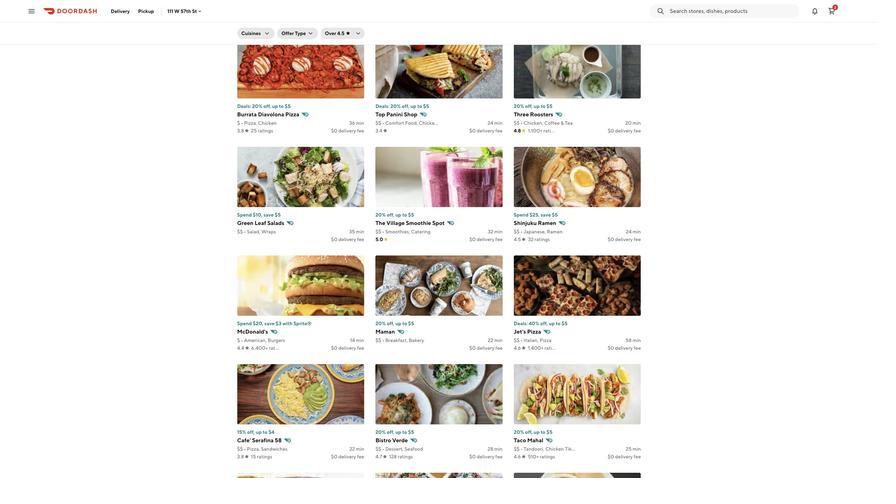 Task type: describe. For each thing, give the bounding box(es) containing it.
$0 delivery fee for 25 ratings
[[331, 128, 364, 134]]

510+ ratings
[[528, 454, 555, 460]]

4.7 for 128 ratings
[[376, 454, 382, 460]]

$0 delivery fee for 341 ratings
[[469, 19, 503, 25]]

up right 40%
[[549, 321, 555, 326]]

diavolona
[[258, 111, 284, 118]]

tandoori,
[[524, 446, 544, 452]]

128 ratings
[[389, 454, 413, 460]]

deals: for burrata
[[237, 103, 251, 109]]

25 ratings
[[251, 128, 273, 134]]

$10,
[[253, 212, 263, 218]]

ratings for jet's pizza
[[545, 345, 560, 351]]

smoothie
[[406, 220, 431, 226]]

up up "shop"
[[410, 103, 416, 109]]

35 min
[[349, 229, 364, 235]]

to for cafe' serafina 58
[[263, 429, 267, 435]]

salad,
[[247, 229, 260, 235]]

341
[[389, 19, 397, 25]]

pickup
[[138, 8, 154, 14]]

$4
[[268, 429, 274, 435]]

up for maman
[[395, 321, 401, 326]]

green leaf salads
[[237, 220, 284, 226]]

$0 for 6,400+ ratings
[[331, 345, 337, 351]]

24 for top panini shop
[[488, 120, 493, 126]]

1 vertical spatial ramen
[[547, 229, 563, 235]]

off, up burrata diavolona pizza
[[263, 103, 271, 109]]

• for cafe' serafina 58
[[244, 446, 246, 452]]

4.8 for 40 ratings
[[237, 19, 244, 25]]

14 min
[[350, 338, 364, 343]]

25 for 25 min
[[626, 446, 632, 452]]

fee for 1,100+ ratings
[[634, 128, 641, 134]]

15 ratings
[[251, 454, 272, 460]]

&
[[561, 120, 564, 126]]

top
[[376, 111, 385, 118]]

58 min
[[626, 338, 641, 343]]

delivery for 1,400+ ratings
[[615, 345, 633, 351]]

3.8 for cafe' serafina 58
[[237, 454, 244, 460]]

1,100+ ratings
[[528, 128, 559, 134]]

22 min for cafe' serafina 58
[[349, 446, 364, 452]]

spend $25, save $5
[[514, 212, 558, 218]]

$$ • chicken, coffee & tea
[[514, 120, 573, 126]]

off, for the village smoothie spot
[[387, 212, 394, 218]]

panini
[[386, 111, 403, 118]]

breakfast,
[[385, 338, 408, 343]]

2
[[834, 5, 836, 9]]

$0 delivery fee for 6,400+ ratings
[[331, 345, 364, 351]]

$0 for 32 ratings
[[608, 237, 614, 242]]

fee for 15 ratings
[[357, 454, 364, 460]]

delivery for 25 ratings
[[338, 128, 356, 134]]

32 ratings
[[528, 237, 550, 242]]

spend up mcdonald's
[[237, 321, 252, 326]]

1,400+
[[528, 345, 544, 351]]

offer type button
[[277, 28, 318, 39]]

$5 up roosters
[[547, 103, 553, 109]]

pickup button
[[134, 5, 158, 17]]

min for taco mahal
[[633, 446, 641, 452]]

1,100+
[[528, 128, 543, 134]]

$$ for the village smoothie spot
[[376, 229, 381, 235]]

min for jet's pizza
[[633, 338, 641, 343]]

save left $3
[[264, 321, 275, 326]]

0 vertical spatial pizza
[[285, 111, 299, 118]]

the
[[376, 220, 385, 226]]

chicken for burrata
[[258, 120, 277, 126]]

$5 up bakery
[[408, 321, 414, 326]]

save for leaf
[[264, 212, 274, 218]]

4.2
[[514, 19, 521, 25]]

4.7 for 341 ratings
[[376, 19, 382, 25]]

$$ for three roosters
[[514, 120, 520, 126]]

min for three roosters
[[633, 120, 641, 126]]

4.6 for jet's pizza
[[514, 345, 521, 351]]

jet's pizza
[[514, 328, 541, 335]]

• for the village smoothie spot
[[382, 229, 384, 235]]

• for mcdonald's
[[241, 338, 243, 343]]

$0 delivery fee for 15 ratings
[[331, 454, 364, 460]]

• for bistro verde
[[382, 446, 384, 452]]

pizza, for burrata
[[244, 120, 257, 126]]

mcdonald's
[[237, 328, 268, 335]]

delivery for 128 ratings
[[477, 454, 495, 460]]

$0 for 15 ratings
[[331, 454, 337, 460]]

24 min for top panini shop
[[488, 120, 503, 126]]

$0 delivery fee for 510+ ratings
[[608, 454, 641, 460]]

serafina
[[252, 437, 274, 444]]

open menu image
[[27, 7, 36, 15]]

$$ for maman
[[376, 338, 381, 343]]

$ • american, burgers
[[237, 338, 285, 343]]

$0 for 510+ ratings
[[608, 454, 614, 460]]

32 min
[[488, 229, 503, 235]]

to up "shop"
[[417, 103, 422, 109]]

over 4.5
[[325, 30, 345, 36]]

20% off, up to $5 for maman
[[376, 321, 414, 326]]

4.8 for 1,100+ ratings
[[514, 128, 521, 134]]

ratings for three roosters
[[544, 128, 559, 134]]

shinjuku ramen
[[514, 220, 556, 226]]

35
[[349, 229, 355, 235]]

$$ for jet's pizza
[[514, 338, 520, 343]]

wraps
[[261, 229, 276, 235]]

taco
[[514, 437, 526, 444]]

• for three roosters
[[521, 120, 523, 126]]

off, for three roosters
[[525, 103, 533, 109]]

ratings right 341
[[398, 19, 413, 25]]

20% off, up to $5 for taco mahal
[[514, 429, 553, 435]]

ratings right 464
[[538, 19, 553, 25]]

green
[[237, 220, 254, 226]]

24 min for shinjuku ramen
[[626, 229, 641, 235]]

min for mcdonald's
[[356, 338, 364, 343]]

15
[[251, 454, 256, 460]]

$$ • pizza, sandwiches
[[237, 446, 288, 452]]

with
[[282, 321, 293, 326]]

italian,
[[524, 338, 539, 343]]

up for bistro verde
[[395, 429, 401, 435]]

$0 delivery fee for 1,400+ ratings
[[608, 345, 641, 351]]

catering
[[411, 229, 431, 235]]

japanese,
[[524, 229, 546, 235]]

to for maman
[[402, 321, 407, 326]]

6,400+ ratings
[[251, 345, 284, 351]]

2 button
[[825, 4, 839, 18]]

delivery for 510+ ratings
[[615, 454, 633, 460]]

$$ • dessert, seafood
[[376, 446, 423, 452]]

$5 up "the village smoothie spot"
[[408, 212, 414, 218]]

to for three roosters
[[541, 103, 546, 109]]

notification bell image
[[811, 7, 819, 15]]

over 4.5 button
[[321, 28, 365, 39]]

food,
[[405, 120, 418, 126]]

shop
[[404, 111, 418, 118]]

$$ • salad, wraps
[[237, 229, 276, 235]]

fee for 32 ratings
[[634, 237, 641, 242]]

up for cafe' serafina 58
[[256, 429, 262, 435]]

111 w 57th st button
[[167, 8, 203, 14]]

$0 for 341 ratings
[[469, 19, 476, 25]]

$ for burrata diavolona pizza
[[237, 120, 240, 126]]

20% for maman
[[376, 321, 386, 326]]

341 ratings
[[389, 19, 413, 25]]

leaf
[[255, 220, 266, 226]]

5.0
[[376, 237, 383, 242]]

delivery for 341 ratings
[[477, 19, 495, 25]]

dessert,
[[385, 446, 404, 452]]

20% off, up to $5 for bistro verde
[[376, 429, 414, 435]]

to up diavolona
[[279, 103, 284, 109]]

$0 for 25 ratings
[[331, 128, 337, 134]]

village
[[387, 220, 405, 226]]

20
[[625, 120, 632, 126]]

cafe' serafina 58
[[237, 437, 282, 444]]

burrata
[[237, 111, 257, 118]]

save for ramen
[[541, 212, 551, 218]]

Store search: begin typing to search for stores available on DoorDash text field
[[670, 7, 795, 15]]

mahal
[[527, 437, 543, 444]]

shinjuku
[[514, 220, 537, 226]]

deals: 20% off, up to $5 for panini
[[376, 103, 429, 109]]

cuisines
[[241, 30, 261, 36]]

• for maman
[[382, 338, 384, 343]]

20% for three roosters
[[514, 103, 524, 109]]

off, for bistro verde
[[387, 429, 394, 435]]

128
[[389, 454, 397, 460]]

25 min
[[626, 446, 641, 452]]

chicken,
[[524, 120, 543, 126]]

smoothies,
[[385, 229, 410, 235]]

min for burrata diavolona pizza
[[356, 120, 364, 126]]

delivery for 1,100+ ratings
[[615, 128, 633, 134]]

57th
[[181, 8, 191, 14]]

ratings for burrata diavolona pizza
[[258, 128, 273, 134]]

spend for green
[[237, 212, 252, 218]]

$0 for 128 ratings
[[469, 454, 476, 460]]

1 horizontal spatial chicken
[[419, 120, 438, 126]]

st
[[192, 8, 197, 14]]



Task type: locate. For each thing, give the bounding box(es) containing it.
4.8 down three
[[514, 128, 521, 134]]

up up diavolona
[[272, 103, 278, 109]]

delivery for 15 ratings
[[338, 454, 356, 460]]

3 items, open order cart image
[[828, 7, 836, 15]]

• up 5.0 on the left of page
[[382, 229, 384, 235]]

off, up 'maman'
[[387, 321, 394, 326]]

to up verde
[[402, 429, 407, 435]]

burgers
[[268, 338, 285, 343]]

4.5 inside over 4.5 button
[[337, 30, 345, 36]]

4.7 left 341
[[376, 19, 382, 25]]

pizza, for cafe'
[[247, 446, 260, 452]]

pizza right diavolona
[[285, 111, 299, 118]]

40 ratings
[[251, 19, 274, 25]]

$$ • smoothies, catering
[[376, 229, 431, 235]]

fee for 464 ratings
[[634, 19, 641, 25]]

4.5 right over
[[337, 30, 345, 36]]

4.8
[[237, 19, 244, 25], [514, 128, 521, 134]]

spend $10, save $5
[[237, 212, 281, 218]]

36
[[349, 120, 355, 126]]

fee for 128 ratings
[[495, 454, 503, 460]]

three
[[514, 111, 529, 118]]

fee for 25 ratings
[[357, 128, 364, 134]]

masala
[[578, 446, 594, 452]]

20 min
[[625, 120, 641, 126]]

ratings down $$ • tandoori, chicken tikka masala
[[540, 454, 555, 460]]

delivery for 464 ratings
[[615, 19, 633, 25]]

ratings for taco mahal
[[540, 454, 555, 460]]

salads
[[267, 220, 284, 226]]

$ down the burrata
[[237, 120, 240, 126]]

up for three roosters
[[534, 103, 540, 109]]

to up mahal
[[541, 429, 546, 435]]

$0 delivery fee for 40 ratings
[[331, 19, 364, 25]]

min for shinjuku ramen
[[633, 229, 641, 235]]

4.6 down "jet's"
[[514, 345, 521, 351]]

1 horizontal spatial deals:
[[376, 103, 389, 109]]

20% up three
[[514, 103, 524, 109]]

24 for shinjuku ramen
[[626, 229, 632, 235]]

4.6 for taco mahal
[[514, 454, 521, 460]]

1 4.7 from the top
[[376, 19, 382, 25]]

ratings right '1,400+'
[[545, 345, 560, 351]]

deals: for top
[[376, 103, 389, 109]]

spot
[[432, 220, 445, 226]]

• for jet's pizza
[[521, 338, 523, 343]]

$20,
[[253, 321, 263, 326]]

up up the three roosters
[[534, 103, 540, 109]]

$$ down cafe'
[[237, 446, 243, 452]]

up up verde
[[395, 429, 401, 435]]

off, for maman
[[387, 321, 394, 326]]

20% up the burrata
[[252, 103, 262, 109]]

1 horizontal spatial 58
[[626, 338, 632, 343]]

4.6 left 510+
[[514, 454, 521, 460]]

off, up 'village'
[[387, 212, 394, 218]]

up up mahal
[[534, 429, 540, 435]]

ratings right 40
[[259, 19, 274, 25]]

off, up taco mahal
[[525, 429, 533, 435]]

spend up green
[[237, 212, 252, 218]]

$5 up 'seafood'
[[408, 429, 414, 435]]

111
[[167, 8, 173, 14]]

0 vertical spatial 25
[[251, 128, 257, 134]]

$$
[[376, 120, 381, 126], [514, 120, 520, 126], [237, 229, 243, 235], [376, 229, 381, 235], [514, 229, 520, 235], [376, 338, 381, 343], [514, 338, 520, 343], [237, 446, 243, 452], [376, 446, 381, 452], [514, 446, 520, 452]]

2 3.8 from the top
[[237, 454, 244, 460]]

seafood
[[405, 446, 423, 452]]

ratings down $$ • pizza, sandwiches
[[257, 454, 272, 460]]

american,
[[244, 338, 267, 343]]

0 horizontal spatial 24 min
[[488, 120, 503, 126]]

$$ • italian, pizza
[[514, 338, 552, 343]]

tikka
[[565, 446, 577, 452]]

off, for cafe' serafina 58
[[247, 429, 255, 435]]

$$ down shinjuku
[[514, 229, 520, 235]]

$0 for 464 ratings
[[608, 19, 614, 25]]

• up 3.4
[[382, 120, 384, 126]]

fee for 341 ratings
[[495, 19, 503, 25]]

1 horizontal spatial 25
[[626, 446, 632, 452]]

$5 up $$ • tandoori, chicken tikka masala
[[547, 429, 553, 435]]

0 horizontal spatial 25
[[251, 128, 257, 134]]

0 vertical spatial 58
[[626, 338, 632, 343]]

up up 'village'
[[395, 212, 401, 218]]

$ • pizza, chicken
[[237, 120, 277, 126]]

3.8 for burrata diavolona pizza
[[237, 128, 244, 134]]

delivery for 40 ratings
[[338, 19, 356, 25]]

20% off, up to $5 up mahal
[[514, 429, 553, 435]]

1 vertical spatial 24 min
[[626, 229, 641, 235]]

verde
[[392, 437, 408, 444]]

4.7 left 128
[[376, 454, 382, 460]]

1 vertical spatial 25
[[626, 446, 632, 452]]

0 vertical spatial 4.6
[[514, 345, 521, 351]]

22 for maman
[[488, 338, 493, 343]]

to up $$ • breakfast, bakery on the bottom left of page
[[402, 321, 407, 326]]

1 horizontal spatial 22
[[488, 338, 493, 343]]

up for the village smoothie spot
[[395, 212, 401, 218]]

1 vertical spatial 22 min
[[349, 446, 364, 452]]

• down green
[[244, 229, 246, 235]]

$$ down three
[[514, 120, 520, 126]]

deals: up the burrata
[[237, 103, 251, 109]]

0 horizontal spatial 24
[[488, 120, 493, 126]]

0 horizontal spatial 22 min
[[349, 446, 364, 452]]

3.4
[[376, 128, 382, 134]]

20% off, up to $5 up 'maman'
[[376, 321, 414, 326]]

$ up 4.4
[[237, 338, 240, 343]]

$$ up 5.0 on the left of page
[[376, 229, 381, 235]]

fee for 510+ ratings
[[634, 454, 641, 460]]

$0 for 1,100+ ratings
[[608, 128, 614, 134]]

$$ for cafe' serafina 58
[[237, 446, 243, 452]]

1 4.6 from the top
[[514, 345, 521, 351]]

top panini shop
[[376, 111, 418, 118]]

fee for 40 ratings
[[357, 19, 364, 25]]

1 vertical spatial 32
[[528, 237, 534, 242]]

off, right 40%
[[540, 321, 548, 326]]

over
[[325, 30, 336, 36]]

to up "the village smoothie spot"
[[402, 212, 407, 218]]

• down the burrata
[[241, 120, 243, 126]]

1 horizontal spatial 4.5
[[514, 237, 521, 242]]

delivery button
[[107, 5, 134, 17]]

1 horizontal spatial deals: 20% off, up to $5
[[376, 103, 429, 109]]

$$ for top panini shop
[[376, 120, 381, 126]]

• down 'maman'
[[382, 338, 384, 343]]

ratings
[[259, 19, 274, 25], [398, 19, 413, 25], [538, 19, 553, 25], [258, 128, 273, 134], [544, 128, 559, 134], [535, 237, 550, 242], [269, 345, 284, 351], [545, 345, 560, 351], [257, 454, 272, 460], [398, 454, 413, 460], [540, 454, 555, 460]]

to for the village smoothie spot
[[402, 212, 407, 218]]

0 horizontal spatial 32
[[488, 229, 493, 235]]

1 vertical spatial 4.5
[[514, 237, 521, 242]]

4.8 left 40
[[237, 19, 244, 25]]

ratings down burgers
[[269, 345, 284, 351]]

spend
[[237, 212, 252, 218], [514, 212, 529, 218], [237, 321, 252, 326]]

20% up taco
[[514, 429, 524, 435]]

3.8 down the burrata
[[237, 128, 244, 134]]

$5 up burrata diavolona pizza
[[285, 103, 291, 109]]

spend for shinjuku
[[514, 212, 529, 218]]

fee for 1,400+ ratings
[[634, 345, 641, 351]]

min for cafe' serafina 58
[[356, 446, 364, 452]]

off, right the 15%
[[247, 429, 255, 435]]

1 vertical spatial 58
[[275, 437, 282, 444]]

deals: up "jet's"
[[514, 321, 528, 326]]

burrata diavolona pizza
[[237, 111, 299, 118]]

0 vertical spatial ramen
[[538, 220, 556, 226]]

1 3.8 from the top
[[237, 128, 244, 134]]

ratings for mcdonald's
[[269, 345, 284, 351]]

2 vertical spatial pizza
[[540, 338, 552, 343]]

20% up 'maman'
[[376, 321, 386, 326]]

$5 up salads
[[275, 212, 281, 218]]

chicken right food,
[[419, 120, 438, 126]]

0 vertical spatial $
[[237, 120, 240, 126]]

ratings down the $$ • japanese, ramen
[[535, 237, 550, 242]]

$$ • comfort food, chicken wings
[[376, 120, 453, 126]]

1 vertical spatial 4.7
[[376, 454, 382, 460]]

• down "jet's"
[[521, 338, 523, 343]]

1 horizontal spatial 32
[[528, 237, 534, 242]]

6,400+
[[251, 345, 268, 351]]

up up "cafe' serafina 58"
[[256, 429, 262, 435]]

roosters
[[530, 111, 553, 118]]

20% off, up to $5 up 'village'
[[376, 212, 414, 218]]

2 $ from the top
[[237, 338, 240, 343]]

0 horizontal spatial deals: 20% off, up to $5
[[237, 103, 291, 109]]

delivery
[[111, 8, 130, 14]]

1 vertical spatial pizza,
[[247, 446, 260, 452]]

to
[[279, 103, 284, 109], [417, 103, 422, 109], [541, 103, 546, 109], [402, 212, 407, 218], [402, 321, 407, 326], [556, 321, 561, 326], [263, 429, 267, 435], [402, 429, 407, 435], [541, 429, 546, 435]]

pizza down 40%
[[527, 328, 541, 335]]

$25,
[[530, 212, 540, 218]]

1 vertical spatial 22
[[349, 446, 355, 452]]

20% up the
[[376, 212, 386, 218]]

0 vertical spatial 22
[[488, 338, 493, 343]]

up
[[272, 103, 278, 109], [410, 103, 416, 109], [534, 103, 540, 109], [395, 212, 401, 218], [395, 321, 401, 326], [549, 321, 555, 326], [256, 429, 262, 435], [395, 429, 401, 435], [534, 429, 540, 435]]

ratings down $$ • dessert, seafood
[[398, 454, 413, 460]]

1 vertical spatial pizza
[[527, 328, 541, 335]]

4.7
[[376, 19, 382, 25], [376, 454, 382, 460]]

jet's
[[514, 328, 526, 335]]

1 horizontal spatial 22 min
[[488, 338, 503, 343]]

$$ for shinjuku ramen
[[514, 229, 520, 235]]

$$ • japanese, ramen
[[514, 229, 563, 235]]

1 $ from the top
[[237, 120, 240, 126]]

0 horizontal spatial 4.8
[[237, 19, 244, 25]]

bistro verde
[[376, 437, 408, 444]]

• for green leaf salads
[[244, 229, 246, 235]]

to right 40%
[[556, 321, 561, 326]]

20% up top panini shop
[[390, 103, 401, 109]]

$5 right 40%
[[562, 321, 568, 326]]

• down taco
[[521, 446, 523, 452]]

0 horizontal spatial 4.5
[[337, 30, 345, 36]]

32 for 32 ratings
[[528, 237, 534, 242]]

510+
[[528, 454, 539, 460]]

0 vertical spatial 3.8
[[237, 128, 244, 134]]

0 vertical spatial 4.5
[[337, 30, 345, 36]]

chicken for taco
[[545, 446, 564, 452]]

off, up the three roosters
[[525, 103, 533, 109]]

0 horizontal spatial deals:
[[237, 103, 251, 109]]

min for maman
[[494, 338, 503, 343]]

ratings for cafe' serafina 58
[[257, 454, 272, 460]]

0 vertical spatial 24
[[488, 120, 493, 126]]

• down shinjuku
[[521, 229, 523, 235]]

1 horizontal spatial 24 min
[[626, 229, 641, 235]]

20% off, up to $5 up the three roosters
[[514, 103, 553, 109]]

ratings for bistro verde
[[398, 454, 413, 460]]

wings
[[438, 120, 453, 126]]

pizza,
[[244, 120, 257, 126], [247, 446, 260, 452]]

4.5 down shinjuku
[[514, 237, 521, 242]]

$$ down green
[[237, 229, 243, 235]]

28 min
[[488, 446, 503, 452]]

20% off, up to $5 for three roosters
[[514, 103, 553, 109]]

$$ • tandoori, chicken tikka masala
[[514, 446, 594, 452]]

20% for taco mahal
[[514, 429, 524, 435]]

0 vertical spatial pizza,
[[244, 120, 257, 126]]

20% off, up to $5 for the village smoothie spot
[[376, 212, 414, 218]]

0 vertical spatial 32
[[488, 229, 493, 235]]

20% for bistro verde
[[376, 429, 386, 435]]

off, up "shop"
[[402, 103, 409, 109]]

464 ratings
[[528, 19, 553, 25]]

0 vertical spatial 4.8
[[237, 19, 244, 25]]

1 vertical spatial 24
[[626, 229, 632, 235]]

1 vertical spatial 4.6
[[514, 454, 521, 460]]

$3
[[276, 321, 281, 326]]

deals: 20% off, up to $5 up top panini shop
[[376, 103, 429, 109]]

up for taco mahal
[[534, 429, 540, 435]]

deals: 40% off, up to $5
[[514, 321, 568, 326]]

111 w 57th st
[[167, 8, 197, 14]]

$$ down bistro
[[376, 446, 381, 452]]

pizza, up 15
[[247, 446, 260, 452]]

off, up bistro verde
[[387, 429, 394, 435]]

$
[[237, 120, 240, 126], [237, 338, 240, 343]]

deals:
[[237, 103, 251, 109], [376, 103, 389, 109], [514, 321, 528, 326]]

20% up bistro
[[376, 429, 386, 435]]

off, for taco mahal
[[525, 429, 533, 435]]

sprite®
[[294, 321, 312, 326]]

• for taco mahal
[[521, 446, 523, 452]]

fee for 6,400+ ratings
[[357, 345, 364, 351]]

464
[[528, 19, 537, 25]]

min for the village smoothie spot
[[494, 229, 503, 235]]

2 4.6 from the top
[[514, 454, 521, 460]]

20%
[[252, 103, 262, 109], [390, 103, 401, 109], [514, 103, 524, 109], [376, 212, 386, 218], [376, 321, 386, 326], [376, 429, 386, 435], [514, 429, 524, 435]]

$$ • breakfast, bakery
[[376, 338, 424, 343]]

$0 delivery fee for 1,100+ ratings
[[608, 128, 641, 134]]

ramen
[[538, 220, 556, 226], [547, 229, 563, 235]]

2 horizontal spatial deals:
[[514, 321, 528, 326]]

3.8 left 15
[[237, 454, 244, 460]]

1 deals: 20% off, up to $5 from the left
[[237, 103, 291, 109]]

to up roosters
[[541, 103, 546, 109]]

ratings down $ • pizza, chicken
[[258, 128, 273, 134]]

taco mahal
[[514, 437, 543, 444]]

$0 delivery fee for 128 ratings
[[469, 454, 503, 460]]

40%
[[529, 321, 539, 326]]

delivery
[[338, 19, 356, 25], [477, 19, 495, 25], [615, 19, 633, 25], [338, 128, 356, 134], [477, 128, 495, 134], [615, 128, 633, 134], [338, 237, 356, 242], [477, 237, 495, 242], [615, 237, 633, 242], [338, 345, 356, 351], [477, 345, 495, 351], [615, 345, 633, 351], [338, 454, 356, 460], [477, 454, 495, 460], [615, 454, 633, 460]]

chicken up '510+ ratings'
[[545, 446, 564, 452]]

2 deals: 20% off, up to $5 from the left
[[376, 103, 429, 109]]

22 min
[[488, 338, 503, 343], [349, 446, 364, 452]]

to for taco mahal
[[541, 429, 546, 435]]

to left $4
[[263, 429, 267, 435]]

0 horizontal spatial 58
[[275, 437, 282, 444]]

$0 for 40 ratings
[[331, 19, 337, 25]]

1 horizontal spatial 4.8
[[514, 128, 521, 134]]

$$ down "jet's"
[[514, 338, 520, 343]]

min for green leaf salads
[[356, 229, 364, 235]]

three roosters
[[514, 111, 553, 118]]

delivery for 32 ratings
[[615, 237, 633, 242]]

cuisines button
[[237, 28, 274, 39]]

deals: for jet's
[[514, 321, 528, 326]]

0 horizontal spatial 22
[[349, 446, 355, 452]]

$$ up 3.4
[[376, 120, 381, 126]]

1 horizontal spatial 24
[[626, 229, 632, 235]]

$0 for 1,400+ ratings
[[608, 345, 614, 351]]

coffee
[[544, 120, 560, 126]]

• down bistro
[[382, 446, 384, 452]]

• down three
[[521, 120, 523, 126]]

ramen up the $$ • japanese, ramen
[[538, 220, 556, 226]]

$$ for green leaf salads
[[237, 229, 243, 235]]

save
[[264, 212, 274, 218], [541, 212, 551, 218], [264, 321, 275, 326]]

sandwiches
[[261, 446, 288, 452]]

0 vertical spatial 4.7
[[376, 19, 382, 25]]

2 4.7 from the top
[[376, 454, 382, 460]]

0 horizontal spatial chicken
[[258, 120, 277, 126]]

40
[[251, 19, 258, 25]]

4.5
[[337, 30, 345, 36], [514, 237, 521, 242]]

$5 up $$ • comfort food, chicken wings
[[423, 103, 429, 109]]

$ for mcdonald's
[[237, 338, 240, 343]]

min for bistro verde
[[494, 446, 503, 452]]

comfort
[[385, 120, 404, 126]]

min for top panini shop
[[494, 120, 503, 126]]

$$ for taco mahal
[[514, 446, 520, 452]]

1 vertical spatial 4.8
[[514, 128, 521, 134]]

chicken down burrata diavolona pizza
[[258, 120, 277, 126]]

deals: 20% off, up to $5 for diavolona
[[237, 103, 291, 109]]

1 vertical spatial 3.8
[[237, 454, 244, 460]]

2 horizontal spatial chicken
[[545, 446, 564, 452]]

offer type
[[281, 30, 306, 36]]

1 vertical spatial $
[[237, 338, 240, 343]]

pizza, down the burrata
[[244, 120, 257, 126]]

$0 delivery fee for 464 ratings
[[608, 19, 641, 25]]

w
[[174, 8, 180, 14]]

delivery for 6,400+ ratings
[[338, 345, 356, 351]]

0 vertical spatial 22 min
[[488, 338, 503, 343]]

$5 right $25,
[[552, 212, 558, 218]]

0 vertical spatial 24 min
[[488, 120, 503, 126]]



Task type: vqa. For each thing, say whether or not it's contained in the screenshot.


